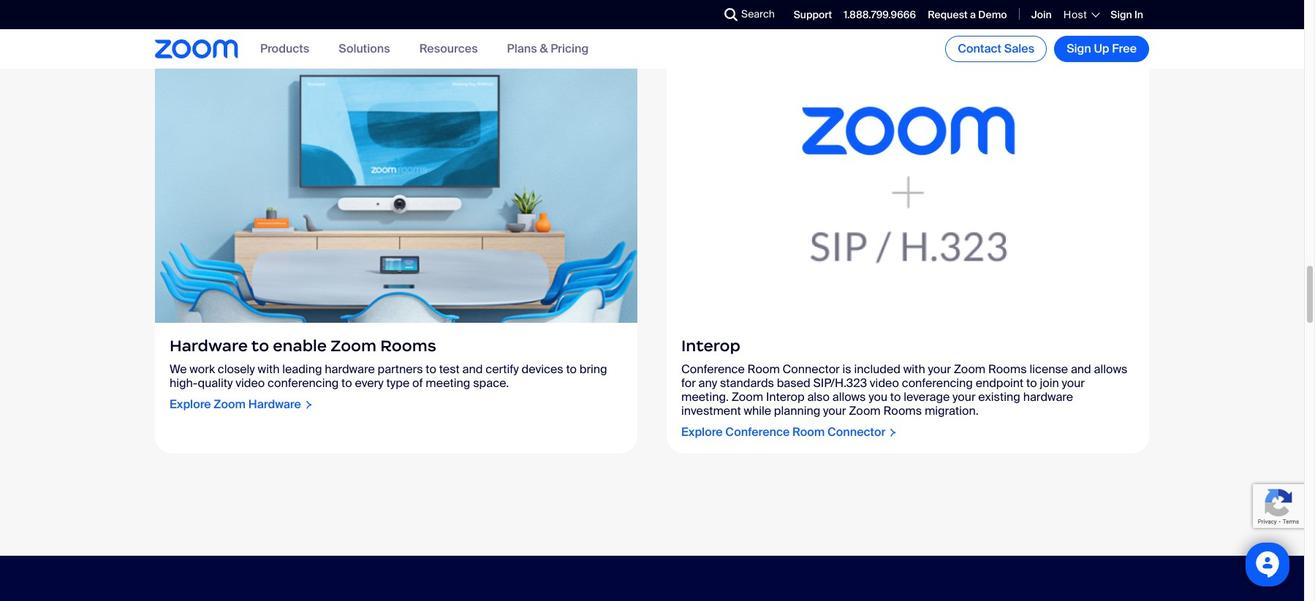 Task type: vqa. For each thing, say whether or not it's contained in the screenshot.
left ALLOWS
yes



Task type: locate. For each thing, give the bounding box(es) containing it.
2 and from the left
[[1071, 362, 1092, 377]]

your right join on the bottom
[[1062, 376, 1085, 391]]

hardware
[[170, 336, 248, 356], [248, 397, 301, 413]]

quality
[[198, 376, 233, 391]]

a
[[970, 8, 976, 21]]

0 vertical spatial rooms
[[380, 336, 436, 356]]

interop left also
[[766, 390, 805, 405]]

connector down you
[[828, 425, 886, 440]]

solutions
[[339, 41, 390, 57]]

conferencing down enable
[[268, 376, 339, 391]]

1 vertical spatial conference
[[726, 425, 790, 440]]

0 vertical spatial conference
[[681, 362, 745, 377]]

1 vertical spatial explore
[[681, 425, 723, 440]]

your
[[928, 362, 951, 377], [1062, 376, 1085, 391], [953, 390, 976, 405], [823, 404, 846, 419]]

0 horizontal spatial video
[[236, 376, 265, 391]]

to left bring
[[566, 362, 577, 377]]

1 video from the left
[[236, 376, 265, 391]]

1 vertical spatial hardware
[[248, 397, 301, 413]]

join link
[[1031, 8, 1052, 21]]

video right is
[[870, 376, 899, 391]]

to
[[251, 336, 269, 356], [426, 362, 436, 377], [566, 362, 577, 377], [342, 376, 352, 391], [1027, 376, 1037, 391], [891, 390, 901, 405]]

1.888.799.9666 link
[[844, 8, 916, 21]]

conference up meeting.
[[681, 362, 745, 377]]

sign in
[[1111, 8, 1144, 21]]

work
[[190, 362, 215, 377]]

0 horizontal spatial sign
[[1067, 41, 1092, 56]]

hardware to enable zoom rooms we work closely with leading hardware partners to test and certify devices to bring high-quality video conferencing to every type of meeting space. explore zoom hardware
[[170, 336, 607, 413]]

of
[[412, 376, 423, 391]]

1 vertical spatial connector
[[828, 425, 886, 440]]

contact sales link
[[946, 36, 1047, 62]]

allows right license
[[1094, 362, 1128, 377]]

license
[[1030, 362, 1068, 377]]

search
[[741, 7, 775, 20]]

high-
[[170, 376, 198, 391]]

1 horizontal spatial hardware
[[1023, 390, 1074, 405]]

with
[[258, 362, 280, 377], [904, 362, 926, 377]]

zoom logo image
[[155, 40, 238, 58]]

conference down while
[[726, 425, 790, 440]]

room down planning on the right of page
[[793, 425, 825, 440]]

allows down is
[[833, 390, 866, 405]]

1 with from the left
[[258, 362, 280, 377]]

1 horizontal spatial sign
[[1111, 8, 1132, 21]]

in
[[1135, 8, 1144, 21]]

rooms up existing
[[989, 362, 1027, 377]]

join
[[1031, 8, 1052, 21]]

0 horizontal spatial rooms
[[380, 336, 436, 356]]

support
[[794, 8, 832, 21]]

0 horizontal spatial room
[[748, 362, 780, 377]]

sip/h.323
[[813, 376, 867, 391]]

1 horizontal spatial conferencing
[[902, 376, 973, 391]]

hardware right leading
[[325, 362, 375, 377]]

1 horizontal spatial allows
[[1094, 362, 1128, 377]]

search image
[[725, 8, 738, 21]]

products
[[260, 41, 309, 57]]

1 vertical spatial rooms
[[989, 362, 1027, 377]]

0 horizontal spatial explore
[[170, 397, 211, 413]]

zoom down sip/h.323
[[849, 404, 881, 419]]

1.888.799.9666
[[844, 8, 916, 21]]

sign for sign up free
[[1067, 41, 1092, 56]]

0 vertical spatial explore
[[170, 397, 211, 413]]

interop up the any
[[681, 336, 741, 356]]

1 horizontal spatial video
[[870, 376, 899, 391]]

video
[[236, 376, 265, 391], [870, 376, 899, 391]]

0 vertical spatial hardware
[[170, 336, 248, 356]]

hardware down leading
[[248, 397, 301, 413]]

0 horizontal spatial hardware
[[170, 336, 248, 356]]

0 vertical spatial sign
[[1111, 8, 1132, 21]]

hardware down license
[[1023, 390, 1074, 405]]

0 horizontal spatial with
[[258, 362, 280, 377]]

interop
[[681, 336, 741, 356], [766, 390, 805, 405]]

host
[[1064, 8, 1088, 21]]

1 horizontal spatial with
[[904, 362, 926, 377]]

rooms
[[380, 336, 436, 356], [989, 362, 1027, 377], [884, 404, 922, 419]]

up
[[1094, 41, 1110, 56]]

1 horizontal spatial hardware
[[248, 397, 301, 413]]

zoom up every
[[331, 336, 377, 356]]

0 horizontal spatial conferencing
[[268, 376, 339, 391]]

demo
[[979, 8, 1007, 21]]

zoom plus sip / h.323 image
[[667, 52, 1149, 323]]

with up leverage on the bottom of the page
[[904, 362, 926, 377]]

1 horizontal spatial interop
[[766, 390, 805, 405]]

with inside interop conference room connector is included with your zoom rooms license and allows for any standards based sip/h.323 video conferencing endpoint to join your meeting. zoom interop also allows you to leverage your existing hardware investment while planning your zoom rooms migration. explore conference room connector
[[904, 362, 926, 377]]

resources
[[419, 41, 478, 57]]

2 video from the left
[[870, 376, 899, 391]]

request a demo link
[[928, 8, 1007, 21]]

rooms inside hardware to enable zoom rooms we work closely with leading hardware partners to test and certify devices to bring high-quality video conferencing to every type of meeting space. explore zoom hardware
[[380, 336, 436, 356]]

based
[[777, 376, 811, 391]]

allows
[[1094, 362, 1128, 377], [833, 390, 866, 405]]

0 vertical spatial room
[[748, 362, 780, 377]]

video right quality
[[236, 376, 265, 391]]

sign left the up
[[1067, 41, 1092, 56]]

1 horizontal spatial rooms
[[884, 404, 922, 419]]

conference
[[681, 362, 745, 377], [726, 425, 790, 440]]

room up while
[[748, 362, 780, 377]]

contact
[[958, 41, 1002, 56]]

1 horizontal spatial and
[[1071, 362, 1092, 377]]

and right license
[[1071, 362, 1092, 377]]

test
[[439, 362, 460, 377]]

interop conference room connector is included with your zoom rooms license and allows for any standards based sip/h.323 video conferencing endpoint to join your meeting. zoom interop also allows you to leverage your existing hardware investment while planning your zoom rooms migration. explore conference room connector
[[681, 336, 1128, 440]]

0 horizontal spatial hardware
[[325, 362, 375, 377]]

every
[[355, 376, 384, 391]]

room
[[748, 362, 780, 377], [793, 425, 825, 440]]

leverage
[[904, 390, 950, 405]]

connector up also
[[783, 362, 840, 377]]

zoom
[[331, 336, 377, 356], [954, 362, 986, 377], [732, 390, 763, 405], [214, 397, 246, 413], [849, 404, 881, 419]]

&
[[540, 41, 548, 57]]

0 horizontal spatial interop
[[681, 336, 741, 356]]

blue computer room image
[[155, 52, 638, 323]]

1 vertical spatial sign
[[1067, 41, 1092, 56]]

bring
[[580, 362, 607, 377]]

rooms up "partners" on the left bottom of the page
[[380, 336, 436, 356]]

free
[[1112, 41, 1137, 56]]

1 vertical spatial hardware
[[1023, 390, 1074, 405]]

2 conferencing from the left
[[902, 376, 973, 391]]

and
[[463, 362, 483, 377], [1071, 362, 1092, 377]]

plans
[[507, 41, 537, 57]]

2 horizontal spatial rooms
[[989, 362, 1027, 377]]

solutions button
[[339, 41, 390, 57]]

migration.
[[925, 404, 979, 419]]

devices
[[522, 362, 564, 377]]

meeting.
[[681, 390, 729, 405]]

with right the closely
[[258, 362, 280, 377]]

sign
[[1111, 8, 1132, 21], [1067, 41, 1092, 56]]

hardware up 'work' at the left bottom
[[170, 336, 248, 356]]

explore
[[170, 397, 211, 413], [681, 425, 723, 440]]

conferencing up migration.
[[902, 376, 973, 391]]

and inside interop conference room connector is included with your zoom rooms license and allows for any standards based sip/h.323 video conferencing endpoint to join your meeting. zoom interop also allows you to leverage your existing hardware investment while planning your zoom rooms migration. explore conference room connector
[[1071, 362, 1092, 377]]

None search field
[[671, 3, 728, 26]]

1 and from the left
[[463, 362, 483, 377]]

conferencing
[[268, 376, 339, 391], [902, 376, 973, 391]]

leading
[[282, 362, 322, 377]]

support link
[[794, 8, 832, 21]]

0 horizontal spatial allows
[[833, 390, 866, 405]]

1 conferencing from the left
[[268, 376, 339, 391]]

contact sales
[[958, 41, 1035, 56]]

you
[[869, 390, 888, 405]]

0 horizontal spatial and
[[463, 362, 483, 377]]

2 with from the left
[[904, 362, 926, 377]]

1 horizontal spatial room
[[793, 425, 825, 440]]

request a demo
[[928, 8, 1007, 21]]

resources button
[[419, 41, 478, 57]]

sign for sign in
[[1111, 8, 1132, 21]]

connector
[[783, 362, 840, 377], [828, 425, 886, 440]]

and right test
[[463, 362, 483, 377]]

existing
[[979, 390, 1021, 405]]

1 vertical spatial room
[[793, 425, 825, 440]]

0 vertical spatial hardware
[[325, 362, 375, 377]]

hardware
[[325, 362, 375, 377], [1023, 390, 1074, 405]]

sign left in
[[1111, 8, 1132, 21]]

your up leverage on the bottom of the page
[[928, 362, 951, 377]]

1 horizontal spatial explore
[[681, 425, 723, 440]]

partners
[[378, 362, 423, 377]]

explore down high- on the bottom left
[[170, 397, 211, 413]]

certify
[[486, 362, 519, 377]]

video inside interop conference room connector is included with your zoom rooms license and allows for any standards based sip/h.323 video conferencing endpoint to join your meeting. zoom interop also allows you to leverage your existing hardware investment while planning your zoom rooms migration. explore conference room connector
[[870, 376, 899, 391]]

0 vertical spatial interop
[[681, 336, 741, 356]]

rooms down 'included'
[[884, 404, 922, 419]]

explore down investment
[[681, 425, 723, 440]]

2 vertical spatial rooms
[[884, 404, 922, 419]]



Task type: describe. For each thing, give the bounding box(es) containing it.
sign up free link
[[1055, 36, 1149, 62]]

sign in link
[[1111, 8, 1144, 21]]

zoom down quality
[[214, 397, 246, 413]]

closely
[[218, 362, 255, 377]]

to up the closely
[[251, 336, 269, 356]]

video inside hardware to enable zoom rooms we work closely with leading hardware partners to test and certify devices to bring high-quality video conferencing to every type of meeting space. explore zoom hardware
[[236, 376, 265, 391]]

0 vertical spatial allows
[[1094, 362, 1128, 377]]

and inside hardware to enable zoom rooms we work closely with leading hardware partners to test and certify devices to bring high-quality video conferencing to every type of meeting space. explore zoom hardware
[[463, 362, 483, 377]]

planning
[[774, 404, 821, 419]]

meeting
[[426, 376, 470, 391]]

1 vertical spatial allows
[[833, 390, 866, 405]]

with inside hardware to enable zoom rooms we work closely with leading hardware partners to test and certify devices to bring high-quality video conferencing to every type of meeting space. explore zoom hardware
[[258, 362, 280, 377]]

hardware inside interop conference room connector is included with your zoom rooms license and allows for any standards based sip/h.323 video conferencing endpoint to join your meeting. zoom interop also allows you to leverage your existing hardware investment while planning your zoom rooms migration. explore conference room connector
[[1023, 390, 1074, 405]]

is
[[843, 362, 852, 377]]

search image
[[725, 8, 738, 21]]

your left existing
[[953, 390, 976, 405]]

to left join on the bottom
[[1027, 376, 1037, 391]]

conferencing inside interop conference room connector is included with your zoom rooms license and allows for any standards based sip/h.323 video conferencing endpoint to join your meeting. zoom interop also allows you to leverage your existing hardware investment while planning your zoom rooms migration. explore conference room connector
[[902, 376, 973, 391]]

space.
[[473, 376, 509, 391]]

explore inside hardware to enable zoom rooms we work closely with leading hardware partners to test and certify devices to bring high-quality video conferencing to every type of meeting space. explore zoom hardware
[[170, 397, 211, 413]]

zoom up existing
[[954, 362, 986, 377]]

your down sip/h.323
[[823, 404, 846, 419]]

investment
[[681, 404, 741, 419]]

plans & pricing
[[507, 41, 589, 57]]

standards
[[720, 376, 774, 391]]

endpoint
[[976, 376, 1024, 391]]

host button
[[1064, 8, 1099, 21]]

hardware inside hardware to enable zoom rooms we work closely with leading hardware partners to test and certify devices to bring high-quality video conferencing to every type of meeting space. explore zoom hardware
[[325, 362, 375, 377]]

included
[[854, 362, 901, 377]]

products button
[[260, 41, 309, 57]]

to right you
[[891, 390, 901, 405]]

pricing
[[551, 41, 589, 57]]

type
[[386, 376, 410, 391]]

0 vertical spatial connector
[[783, 362, 840, 377]]

explore inside interop conference room connector is included with your zoom rooms license and allows for any standards based sip/h.323 video conferencing endpoint to join your meeting. zoom interop also allows you to leverage your existing hardware investment while planning your zoom rooms migration. explore conference room connector
[[681, 425, 723, 440]]

while
[[744, 404, 771, 419]]

for
[[681, 376, 696, 391]]

conferencing inside hardware to enable zoom rooms we work closely with leading hardware partners to test and certify devices to bring high-quality video conferencing to every type of meeting space. explore zoom hardware
[[268, 376, 339, 391]]

join
[[1040, 376, 1059, 391]]

to left test
[[426, 362, 436, 377]]

also
[[808, 390, 830, 405]]

enable
[[273, 336, 327, 356]]

sign up free
[[1067, 41, 1137, 56]]

any
[[699, 376, 717, 391]]

request
[[928, 8, 968, 21]]

we
[[170, 362, 187, 377]]

sales
[[1004, 41, 1035, 56]]

plans & pricing link
[[507, 41, 589, 57]]

to left every
[[342, 376, 352, 391]]

zoom right the any
[[732, 390, 763, 405]]

1 vertical spatial interop
[[766, 390, 805, 405]]



